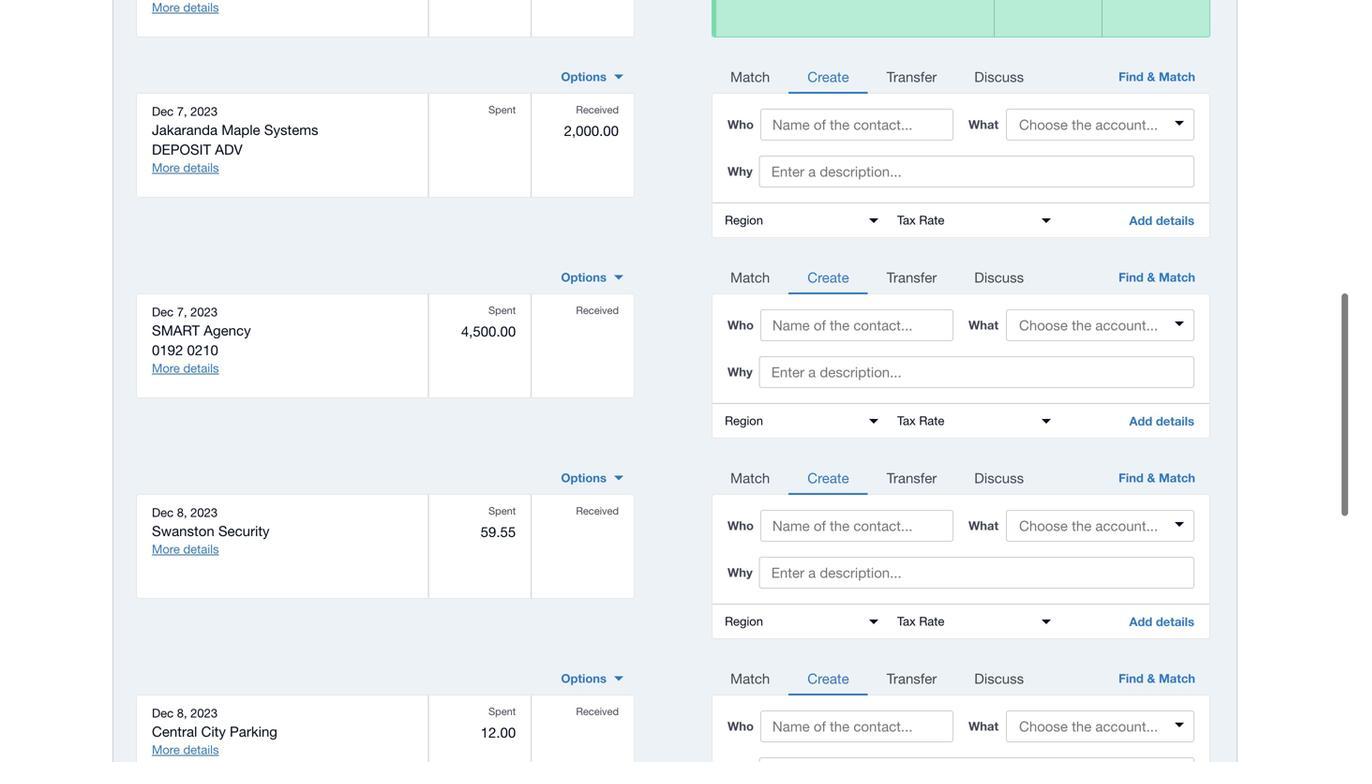 Task type: vqa. For each thing, say whether or not it's contained in the screenshot.
last
no



Task type: locate. For each thing, give the bounding box(es) containing it.
spent 12.00
[[481, 706, 516, 741]]

1 vertical spatial name of the contact... text field
[[761, 310, 954, 341]]

3 dec from the top
[[152, 506, 174, 520]]

7,
[[177, 104, 187, 119], [177, 305, 187, 319]]

dec inside the dec 7, 2023 smart agency 0192 0210 more details
[[152, 305, 174, 319]]

0 vertical spatial enter a description... text field
[[760, 156, 1195, 188]]

0 vertical spatial name of the contact... text field
[[761, 109, 954, 141]]

add
[[1130, 213, 1153, 228], [1130, 414, 1153, 429], [1130, 615, 1153, 629]]

more inside popup button
[[152, 0, 180, 15]]

why for 59.55
[[728, 566, 753, 580]]

find & match link for 12.00
[[1102, 660, 1211, 696]]

received for 12.00
[[576, 706, 619, 718]]

discuss link
[[956, 58, 1043, 94], [956, 259, 1043, 295], [956, 460, 1043, 495], [956, 660, 1043, 696]]

details inside dec 8, 2023 central city parking more details
[[183, 743, 219, 758]]

1 match link from the top
[[712, 58, 789, 94]]

1 2023 from the top
[[191, 104, 218, 119]]

2023 up the jakaranda
[[191, 104, 218, 119]]

2 add from the top
[[1130, 414, 1153, 429]]

None text field
[[888, 204, 1061, 237]]

name of the contact... text field for 4,500.00
[[761, 310, 954, 341]]

2023 up city
[[191, 706, 218, 721]]

options for 59.55
[[561, 471, 607, 485]]

8, up central
[[177, 706, 187, 721]]

0 vertical spatial enter a description... text field
[[760, 356, 1195, 388]]

3 why from the top
[[728, 566, 753, 580]]

0 vertical spatial 7,
[[177, 104, 187, 119]]

4 discuss link from the top
[[956, 660, 1043, 696]]

spent up the 4,500.00 at left top
[[489, 304, 516, 317]]

2 transfer from the top
[[887, 269, 937, 286]]

59.55
[[481, 524, 516, 540]]

details
[[183, 0, 219, 15], [183, 161, 219, 175], [1156, 213, 1195, 228], [183, 361, 219, 376], [1156, 414, 1195, 429], [183, 542, 219, 557], [1156, 615, 1195, 629], [183, 743, 219, 758]]

options button for 4,500.00
[[550, 263, 635, 293]]

2 more from the top
[[152, 161, 180, 175]]

why
[[728, 164, 753, 179], [728, 365, 753, 379], [728, 566, 753, 580]]

dec up smart
[[152, 305, 174, 319]]

8, for swanston
[[177, 506, 187, 520]]

more details button
[[152, 0, 219, 16], [152, 160, 219, 176], [152, 360, 219, 377], [152, 541, 219, 558], [152, 742, 219, 759]]

4 transfer link from the top
[[868, 660, 956, 696]]

3 transfer from the top
[[887, 470, 937, 486]]

3 add details link from the top
[[1115, 605, 1210, 639]]

0 vertical spatial 8,
[[177, 506, 187, 520]]

add details link for 59.55
[[1115, 605, 1210, 639]]

7, inside dec 7, 2023 jakaranda maple systems deposit adv more details
[[177, 104, 187, 119]]

dec 8, 2023 central city parking more details
[[152, 706, 278, 758]]

3 match link from the top
[[712, 460, 789, 495]]

spent 4,500.00
[[461, 304, 516, 339]]

4 spent from the top
[[489, 706, 516, 718]]

1 received from the top
[[576, 104, 619, 116]]

received
[[576, 104, 619, 116], [576, 304, 619, 317], [576, 505, 619, 517], [576, 706, 619, 718]]

1 vertical spatial add
[[1130, 414, 1153, 429]]

2 create from the top
[[808, 269, 850, 286]]

details inside dec 8, 2023 swanston security more details
[[183, 542, 219, 557]]

spent up 12.00 at the bottom of page
[[489, 706, 516, 718]]

4 create from the top
[[808, 671, 850, 687]]

spent
[[489, 104, 516, 116], [489, 304, 516, 317], [489, 505, 516, 517], [489, 706, 516, 718]]

1 discuss from the top
[[975, 68, 1024, 85]]

discuss link for 59.55
[[956, 460, 1043, 495]]

3 received from the top
[[576, 505, 619, 517]]

4 2023 from the top
[[191, 706, 218, 721]]

Name of the contact... text field
[[761, 711, 954, 743]]

options button for 12.00
[[550, 664, 635, 694]]

4 find from the top
[[1119, 672, 1144, 686]]

4 what from the top
[[969, 719, 999, 734]]

what
[[969, 117, 999, 132], [969, 318, 999, 332], [969, 519, 999, 533], [969, 719, 999, 734]]

received inside received 2,000.00
[[576, 104, 619, 116]]

more details
[[152, 0, 219, 15]]

4 find & match from the top
[[1119, 672, 1196, 686]]

3 create from the top
[[808, 470, 850, 486]]

Enter a description... text field
[[760, 356, 1195, 388], [760, 557, 1195, 589]]

add details for 59.55
[[1130, 615, 1195, 629]]

2 vertical spatial why
[[728, 566, 753, 580]]

2 2023 from the top
[[191, 305, 218, 319]]

4 create link from the top
[[789, 660, 868, 696]]

0 vertical spatial add details link
[[1115, 204, 1210, 237]]

3 add from the top
[[1130, 615, 1153, 629]]

transfer link
[[868, 58, 956, 94], [868, 259, 956, 295], [868, 460, 956, 495], [868, 660, 956, 696]]

find & match for 4,500.00
[[1119, 270, 1196, 285]]

systems
[[264, 122, 318, 138]]

dec
[[152, 104, 174, 119], [152, 305, 174, 319], [152, 506, 174, 520], [152, 706, 174, 721]]

options
[[561, 69, 607, 84], [561, 270, 607, 285], [561, 471, 607, 485], [561, 672, 607, 686]]

2 who from the top
[[728, 318, 754, 332]]

find
[[1119, 69, 1144, 84], [1119, 270, 1144, 285], [1119, 471, 1144, 485], [1119, 672, 1144, 686]]

find & match
[[1119, 69, 1196, 84], [1119, 270, 1196, 285], [1119, 471, 1196, 485], [1119, 672, 1196, 686]]

discuss link for 4,500.00
[[956, 259, 1043, 295]]

1 8, from the top
[[177, 506, 187, 520]]

2 vertical spatial add
[[1130, 615, 1153, 629]]

1 vertical spatial add details link
[[1115, 404, 1210, 438]]

1 enter a description... text field from the top
[[760, 356, 1195, 388]]

1 dec from the top
[[152, 104, 174, 119]]

spent inside spent 59.55
[[489, 505, 516, 517]]

1 vertical spatial 7,
[[177, 305, 187, 319]]

find & match link
[[1102, 58, 1211, 94], [1102, 259, 1211, 295], [1102, 460, 1211, 495], [1102, 660, 1211, 696]]

2 enter a description... text field from the top
[[760, 557, 1195, 589]]

spent inside spent 12.00
[[489, 706, 516, 718]]

transfer
[[887, 68, 937, 85], [887, 269, 937, 286], [887, 470, 937, 486], [887, 671, 937, 687]]

discuss link for 12.00
[[956, 660, 1043, 696]]

maple
[[222, 122, 260, 138]]

3 more from the top
[[152, 361, 180, 376]]

2 options from the top
[[561, 270, 607, 285]]

1 add from the top
[[1130, 213, 1153, 228]]

4 discuss from the top
[[975, 671, 1024, 687]]

dec inside dec 7, 2023 jakaranda maple systems deposit adv more details
[[152, 104, 174, 119]]

0 vertical spatial add
[[1130, 213, 1153, 228]]

1 vertical spatial enter a description... text field
[[760, 758, 1195, 763]]

1 transfer link from the top
[[868, 58, 956, 94]]

options button for 59.55
[[550, 463, 635, 493]]

who for 12.00
[[728, 719, 754, 734]]

add details
[[1130, 213, 1195, 228], [1130, 414, 1195, 429], [1130, 615, 1195, 629]]

8, inside dec 8, 2023 central city parking more details
[[177, 706, 187, 721]]

3 what from the top
[[969, 519, 999, 533]]

4 find & match link from the top
[[1102, 660, 1211, 696]]

7, inside the dec 7, 2023 smart agency 0192 0210 more details
[[177, 305, 187, 319]]

match link
[[712, 58, 789, 94], [712, 259, 789, 295], [712, 460, 789, 495], [712, 660, 789, 696]]

discuss for 12.00
[[975, 671, 1024, 687]]

3 choose the account... text field from the top
[[1008, 512, 1193, 540]]

Enter a description... text field
[[760, 156, 1195, 188], [760, 758, 1195, 763]]

4 options from the top
[[561, 672, 607, 686]]

2023 for swanston
[[191, 506, 218, 520]]

3 find from the top
[[1119, 471, 1144, 485]]

2 vertical spatial add details
[[1130, 615, 1195, 629]]

1 name of the contact... text field from the top
[[761, 109, 954, 141]]

2 discuss from the top
[[975, 269, 1024, 286]]

4 more details button from the top
[[152, 541, 219, 558]]

find for 12.00
[[1119, 672, 1144, 686]]

8, inside dec 8, 2023 swanston security more details
[[177, 506, 187, 520]]

2023 up swanston
[[191, 506, 218, 520]]

2023 up agency
[[191, 305, 218, 319]]

4 choose the account... text field from the top
[[1008, 713, 1193, 741]]

1 more from the top
[[152, 0, 180, 15]]

transfer for 59.55
[[887, 470, 937, 486]]

who
[[728, 117, 754, 132], [728, 318, 754, 332], [728, 519, 754, 533], [728, 719, 754, 734]]

8,
[[177, 506, 187, 520], [177, 706, 187, 721]]

create
[[808, 68, 850, 85], [808, 269, 850, 286], [808, 470, 850, 486], [808, 671, 850, 687]]

2023 inside dec 8, 2023 central city parking more details
[[191, 706, 218, 721]]

1 vertical spatial add details
[[1130, 414, 1195, 429]]

2 options button from the top
[[550, 263, 635, 293]]

3 & from the top
[[1148, 471, 1156, 485]]

2023 for jakaranda
[[191, 104, 218, 119]]

3 discuss from the top
[[975, 470, 1024, 486]]

match
[[731, 68, 770, 85], [1159, 69, 1196, 84], [731, 269, 770, 286], [1159, 270, 1196, 285], [731, 470, 770, 486], [1159, 471, 1196, 485], [731, 671, 770, 687], [1159, 672, 1196, 686]]

2 dec from the top
[[152, 305, 174, 319]]

add details link
[[1115, 204, 1210, 237], [1115, 404, 1210, 438], [1115, 605, 1210, 639]]

2 find & match link from the top
[[1102, 259, 1211, 295]]

4 transfer from the top
[[887, 671, 937, 687]]

who for 59.55
[[728, 519, 754, 533]]

3 spent from the top
[[489, 505, 516, 517]]

2023 for central
[[191, 706, 218, 721]]

more
[[152, 0, 180, 15], [152, 161, 180, 175], [152, 361, 180, 376], [152, 542, 180, 557], [152, 743, 180, 758]]

Choose the account... text field
[[1008, 111, 1193, 139], [1008, 311, 1193, 340], [1008, 512, 1193, 540], [1008, 713, 1193, 741]]

2 create link from the top
[[789, 259, 868, 295]]

create link for 4,500.00
[[789, 259, 868, 295]]

dec inside dec 8, 2023 central city parking more details
[[152, 706, 174, 721]]

2 spent from the top
[[489, 304, 516, 317]]

2 received from the top
[[576, 304, 619, 317]]

0 vertical spatial why
[[728, 164, 753, 179]]

more inside dec 7, 2023 jakaranda maple systems deposit adv more details
[[152, 161, 180, 175]]

spent for 59.55
[[489, 505, 516, 517]]

dec up swanston
[[152, 506, 174, 520]]

1 enter a description... text field from the top
[[760, 156, 1195, 188]]

1 who from the top
[[728, 117, 754, 132]]

dec for central
[[152, 706, 174, 721]]

2 8, from the top
[[177, 706, 187, 721]]

2 more details button from the top
[[152, 160, 219, 176]]

2023 inside dec 7, 2023 jakaranda maple systems deposit adv more details
[[191, 104, 218, 119]]

4 & from the top
[[1148, 672, 1156, 686]]

2 why from the top
[[728, 365, 753, 379]]

choose the account... text field for 12.00
[[1008, 713, 1193, 741]]

match link for 59.55
[[712, 460, 789, 495]]

3 options from the top
[[561, 471, 607, 485]]

more inside dec 8, 2023 swanston security more details
[[152, 542, 180, 557]]

4 who from the top
[[728, 719, 754, 734]]

1 find from the top
[[1119, 69, 1144, 84]]

2 vertical spatial name of the contact... text field
[[761, 510, 954, 542]]

1 transfer from the top
[[887, 68, 937, 85]]

spent up 59.55
[[489, 505, 516, 517]]

2 find from the top
[[1119, 270, 1144, 285]]

1 vertical spatial why
[[728, 365, 753, 379]]

2 7, from the top
[[177, 305, 187, 319]]

3 find & match link from the top
[[1102, 460, 1211, 495]]

parking
[[230, 724, 278, 740]]

2 vertical spatial add details link
[[1115, 605, 1210, 639]]

dec 7, 2023 smart agency 0192 0210 more details
[[152, 305, 251, 376]]

spent inside the spent 4,500.00
[[489, 304, 516, 317]]

find for 4,500.00
[[1119, 270, 1144, 285]]

dec for jakaranda
[[152, 104, 174, 119]]

5 more from the top
[[152, 743, 180, 758]]

add for 59.55
[[1130, 615, 1153, 629]]

2023 inside the dec 7, 2023 smart agency 0192 0210 more details
[[191, 305, 218, 319]]

dec 7, 2023 jakaranda maple systems deposit adv more details
[[152, 104, 318, 175]]

3 find & match from the top
[[1119, 471, 1196, 485]]

spent left received 2,000.00
[[489, 104, 516, 116]]

3 discuss link from the top
[[956, 460, 1043, 495]]

2 what from the top
[[969, 318, 999, 332]]

2023
[[191, 104, 218, 119], [191, 305, 218, 319], [191, 506, 218, 520], [191, 706, 218, 721]]

dec inside dec 8, 2023 swanston security more details
[[152, 506, 174, 520]]

0 vertical spatial add details
[[1130, 213, 1195, 228]]

&
[[1148, 69, 1156, 84], [1148, 270, 1156, 285], [1148, 471, 1156, 485], [1148, 672, 1156, 686]]

3 create link from the top
[[789, 460, 868, 495]]

discuss for 59.55
[[975, 470, 1024, 486]]

2023 inside dec 8, 2023 swanston security more details
[[191, 506, 218, 520]]

city
[[201, 724, 226, 740]]

7, for jakaranda
[[177, 104, 187, 119]]

2 add details link from the top
[[1115, 404, 1210, 438]]

create link
[[789, 58, 868, 94], [789, 259, 868, 295], [789, 460, 868, 495], [789, 660, 868, 696]]

3 who from the top
[[728, 519, 754, 533]]

transfer link for 59.55
[[868, 460, 956, 495]]

discuss
[[975, 68, 1024, 85], [975, 269, 1024, 286], [975, 470, 1024, 486], [975, 671, 1024, 687]]

& for 4,500.00
[[1148, 270, 1156, 285]]

None text field
[[716, 204, 888, 237], [716, 404, 888, 438], [888, 404, 1061, 438], [716, 605, 888, 639], [888, 605, 1061, 639], [716, 204, 888, 237], [716, 404, 888, 438], [888, 404, 1061, 438], [716, 605, 888, 639], [888, 605, 1061, 639]]

dec up central
[[152, 706, 174, 721]]

2 name of the contact... text field from the top
[[761, 310, 954, 341]]

4 received from the top
[[576, 706, 619, 718]]

4 options button from the top
[[550, 664, 635, 694]]

central
[[152, 724, 197, 740]]

security
[[218, 523, 270, 539]]

1 choose the account... text field from the top
[[1008, 111, 1193, 139]]

dec up the jakaranda
[[152, 104, 174, 119]]

8, up swanston
[[177, 506, 187, 520]]

1 vertical spatial enter a description... text field
[[760, 557, 1195, 589]]

Name of the contact... text field
[[761, 109, 954, 141], [761, 310, 954, 341], [761, 510, 954, 542]]

3 add details from the top
[[1130, 615, 1195, 629]]

2 transfer link from the top
[[868, 259, 956, 295]]

3 options button from the top
[[550, 463, 635, 493]]

7, up smart
[[177, 305, 187, 319]]

2 add details from the top
[[1130, 414, 1195, 429]]

2 & from the top
[[1148, 270, 1156, 285]]

options button
[[550, 62, 635, 92], [550, 263, 635, 293], [550, 463, 635, 493], [550, 664, 635, 694]]

2023 for smart
[[191, 305, 218, 319]]

received for 4,500.00
[[576, 304, 619, 317]]

7, up the jakaranda
[[177, 104, 187, 119]]

1 vertical spatial 8,
[[177, 706, 187, 721]]



Task type: describe. For each thing, give the bounding box(es) containing it.
enter a description... text field for 59.55
[[760, 557, 1195, 589]]

jakaranda
[[152, 122, 218, 138]]

1 discuss link from the top
[[956, 58, 1043, 94]]

1 add details link from the top
[[1115, 204, 1210, 237]]

details inside the dec 7, 2023 smart agency 0192 0210 more details
[[183, 361, 219, 376]]

transfer link for 4,500.00
[[868, 259, 956, 295]]

swanston
[[152, 523, 214, 539]]

received for 59.55
[[576, 505, 619, 517]]

transfer for 12.00
[[887, 671, 937, 687]]

0192
[[152, 342, 183, 358]]

options for 12.00
[[561, 672, 607, 686]]

why for 4,500.00
[[728, 365, 753, 379]]

choose the account... text field for 59.55
[[1008, 512, 1193, 540]]

match link for 12.00
[[712, 660, 789, 696]]

more inside dec 8, 2023 central city parking more details
[[152, 743, 180, 758]]

create for 59.55
[[808, 470, 850, 486]]

deposit
[[152, 141, 211, 158]]

create for 12.00
[[808, 671, 850, 687]]

2 enter a description... text field from the top
[[760, 758, 1195, 763]]

smart
[[152, 322, 200, 339]]

spent for 12.00
[[489, 706, 516, 718]]

4,500.00
[[461, 323, 516, 339]]

who for 4,500.00
[[728, 318, 754, 332]]

1 add details from the top
[[1130, 213, 1195, 228]]

options for 4,500.00
[[561, 270, 607, 285]]

create link for 12.00
[[789, 660, 868, 696]]

5 more details button from the top
[[152, 742, 219, 759]]

12.00
[[481, 724, 516, 741]]

add for 4,500.00
[[1130, 414, 1153, 429]]

& for 59.55
[[1148, 471, 1156, 485]]

3 more details button from the top
[[152, 360, 219, 377]]

dec for smart
[[152, 305, 174, 319]]

1 create link from the top
[[789, 58, 868, 94]]

1 options from the top
[[561, 69, 607, 84]]

& for 12.00
[[1148, 672, 1156, 686]]

dec 8, 2023 swanston security more details
[[152, 506, 270, 557]]

match link for 4,500.00
[[712, 259, 789, 295]]

what for 59.55
[[969, 519, 999, 533]]

find & match link for 59.55
[[1102, 460, 1211, 495]]

add details link for 4,500.00
[[1115, 404, 1210, 438]]

1 find & match from the top
[[1119, 69, 1196, 84]]

transfer link for 12.00
[[868, 660, 956, 696]]

transfer for 4,500.00
[[887, 269, 937, 286]]

name of the contact... text field for 59.55
[[761, 510, 954, 542]]

find & match for 12.00
[[1119, 672, 1196, 686]]

1 options button from the top
[[550, 62, 635, 92]]

discuss for 4,500.00
[[975, 269, 1024, 286]]

find & match link for 4,500.00
[[1102, 259, 1211, 295]]

received 2,000.00
[[564, 104, 619, 139]]

2,000.00
[[564, 122, 619, 139]]

create link for 59.55
[[789, 460, 868, 495]]

choose the account... text field for 4,500.00
[[1008, 311, 1193, 340]]

find & match for 59.55
[[1119, 471, 1196, 485]]

1 create from the top
[[808, 68, 850, 85]]

add details for 4,500.00
[[1130, 414, 1195, 429]]

1 & from the top
[[1148, 69, 1156, 84]]

0210
[[187, 342, 218, 358]]

1 more details button from the top
[[152, 0, 219, 16]]

details inside dec 7, 2023 jakaranda maple systems deposit adv more details
[[183, 161, 219, 175]]

7, for smart
[[177, 305, 187, 319]]

1 spent from the top
[[489, 104, 516, 116]]

more inside the dec 7, 2023 smart agency 0192 0210 more details
[[152, 361, 180, 376]]

adv
[[215, 141, 243, 158]]

1 why from the top
[[728, 164, 753, 179]]

what for 12.00
[[969, 719, 999, 734]]

create for 4,500.00
[[808, 269, 850, 286]]

1 what from the top
[[969, 117, 999, 132]]

1 find & match link from the top
[[1102, 58, 1211, 94]]

dec for swanston
[[152, 506, 174, 520]]

8, for central
[[177, 706, 187, 721]]

spent for 4,500.00
[[489, 304, 516, 317]]

spent 59.55
[[481, 505, 516, 540]]

agency
[[204, 322, 251, 339]]

find for 59.55
[[1119, 471, 1144, 485]]

what for 4,500.00
[[969, 318, 999, 332]]

enter a description... text field for 4,500.00
[[760, 356, 1195, 388]]



